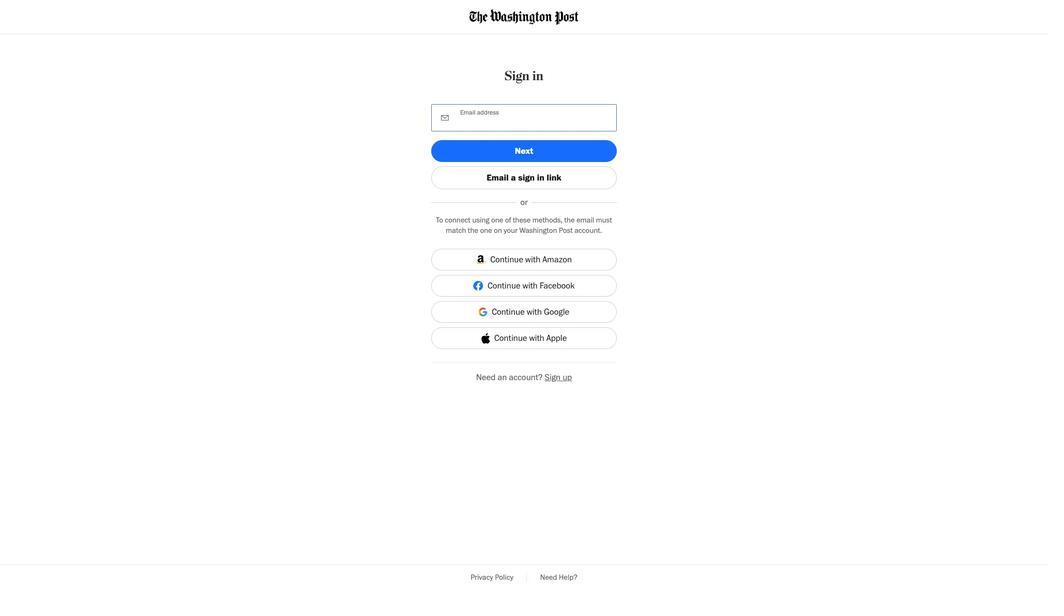 Task type: describe. For each thing, give the bounding box(es) containing it.
need for need an account? sign up
[[476, 373, 496, 383]]

continue for continue with google
[[492, 307, 525, 318]]

with for facebook
[[523, 281, 538, 291]]

account.
[[575, 226, 603, 235]]

up
[[563, 373, 572, 383]]

privacy policy link
[[458, 568, 527, 588]]

need for need help?
[[540, 574, 557, 582]]

account?
[[509, 373, 543, 383]]

continue with facebook
[[488, 281, 575, 291]]

0 horizontal spatial sign
[[505, 68, 530, 84]]

next button
[[432, 141, 617, 162]]

or
[[521, 197, 528, 208]]

continue with amazon
[[491, 255, 572, 265]]

need help?
[[540, 574, 578, 582]]

continue with amazon button
[[432, 249, 617, 271]]

washington post logo link
[[470, 9, 579, 25]]

your
[[504, 226, 518, 235]]

apple
[[547, 333, 567, 344]]

methods,
[[533, 216, 563, 225]]

continue with facebook button
[[432, 276, 617, 297]]

Email address email field
[[456, 105, 617, 131]]

need help? link
[[527, 568, 591, 588]]

continue with apple button
[[432, 328, 617, 350]]

need an account? sign up
[[476, 373, 572, 383]]

1 vertical spatial the
[[468, 226, 479, 235]]

policy
[[495, 574, 514, 582]]

google
[[544, 307, 570, 318]]

1 horizontal spatial sign
[[545, 373, 561, 383]]

with for amazon
[[526, 255, 541, 265]]

continue with google
[[492, 307, 570, 318]]

continue for continue with apple
[[495, 333, 528, 344]]

to
[[436, 216, 443, 225]]

an
[[498, 373, 507, 383]]

continue with google button
[[432, 302, 617, 324]]

0 vertical spatial one
[[492, 216, 504, 225]]

with for apple
[[530, 333, 545, 344]]

washington
[[520, 226, 558, 235]]

match
[[446, 226, 466, 235]]

amazon
[[543, 255, 572, 265]]



Task type: locate. For each thing, give the bounding box(es) containing it.
sign left up
[[545, 373, 561, 383]]

sign
[[519, 173, 535, 183]]

email a sign in link button
[[432, 167, 617, 190]]

with left amazon
[[526, 255, 541, 265]]

need inside need help? link
[[540, 574, 557, 582]]

1 horizontal spatial need
[[540, 574, 557, 582]]

continue for continue with amazon
[[491, 255, 524, 265]]

0 vertical spatial in
[[533, 68, 544, 84]]

privacy
[[471, 574, 494, 582]]

must
[[596, 216, 613, 225]]

facebook
[[540, 281, 575, 291]]

link
[[547, 173, 562, 183]]

a
[[511, 173, 516, 183]]

post
[[559, 226, 573, 235]]

sign up link
[[545, 373, 572, 383]]

with
[[526, 255, 541, 265], [523, 281, 538, 291], [527, 307, 542, 318], [530, 333, 545, 344]]

the up post
[[565, 216, 575, 225]]

need
[[476, 373, 496, 383], [540, 574, 557, 582]]

in left link
[[537, 173, 545, 183]]

washington post logo image
[[470, 9, 579, 25]]

these
[[513, 216, 531, 225]]

email a sign in link
[[487, 173, 562, 183]]

with up continue with google
[[523, 281, 538, 291]]

with inside button
[[527, 307, 542, 318]]

1 vertical spatial in
[[537, 173, 545, 183]]

continue down your
[[491, 255, 524, 265]]

1 vertical spatial need
[[540, 574, 557, 582]]

email
[[577, 216, 595, 225]]

with for google
[[527, 307, 542, 318]]

one down using on the top of the page
[[480, 226, 492, 235]]

sign up email address email field
[[505, 68, 530, 84]]

privacy policy
[[471, 574, 514, 582]]

1 vertical spatial one
[[480, 226, 492, 235]]

in inside button
[[537, 173, 545, 183]]

continue inside button
[[492, 307, 525, 318]]

the down using on the top of the page
[[468, 226, 479, 235]]

in
[[533, 68, 544, 84], [537, 173, 545, 183]]

continue with apple
[[495, 333, 567, 344]]

need left "an"
[[476, 373, 496, 383]]

sign in
[[505, 68, 544, 84]]

need left help?
[[540, 574, 557, 582]]

one up on
[[492, 216, 504, 225]]

sign
[[505, 68, 530, 84], [545, 373, 561, 383]]

help?
[[559, 574, 578, 582]]

email
[[487, 173, 509, 183]]

to connect using one of these methods, the email must match the one on your washington post account.
[[436, 216, 613, 235]]

with left google
[[527, 307, 542, 318]]

the
[[565, 216, 575, 225], [468, 226, 479, 235]]

next
[[515, 146, 534, 156]]

one
[[492, 216, 504, 225], [480, 226, 492, 235]]

continue for continue with facebook
[[488, 281, 521, 291]]

0 vertical spatial sign
[[505, 68, 530, 84]]

connect
[[445, 216, 471, 225]]

using
[[473, 216, 490, 225]]

in up email address email field
[[533, 68, 544, 84]]

on
[[494, 226, 502, 235]]

0 horizontal spatial the
[[468, 226, 479, 235]]

continue
[[491, 255, 524, 265], [488, 281, 521, 291], [492, 307, 525, 318], [495, 333, 528, 344]]

with left 'apple'
[[530, 333, 545, 344]]

of
[[505, 216, 511, 225]]

0 vertical spatial the
[[565, 216, 575, 225]]

continue down continue with google button
[[495, 333, 528, 344]]

continue down continue with facebook button
[[492, 307, 525, 318]]

0 horizontal spatial need
[[476, 373, 496, 383]]

1 horizontal spatial the
[[565, 216, 575, 225]]

0 vertical spatial need
[[476, 373, 496, 383]]

continue down the continue with amazon button
[[488, 281, 521, 291]]

1 vertical spatial sign
[[545, 373, 561, 383]]



Task type: vqa. For each thing, say whether or not it's contained in the screenshot.
search box
no



